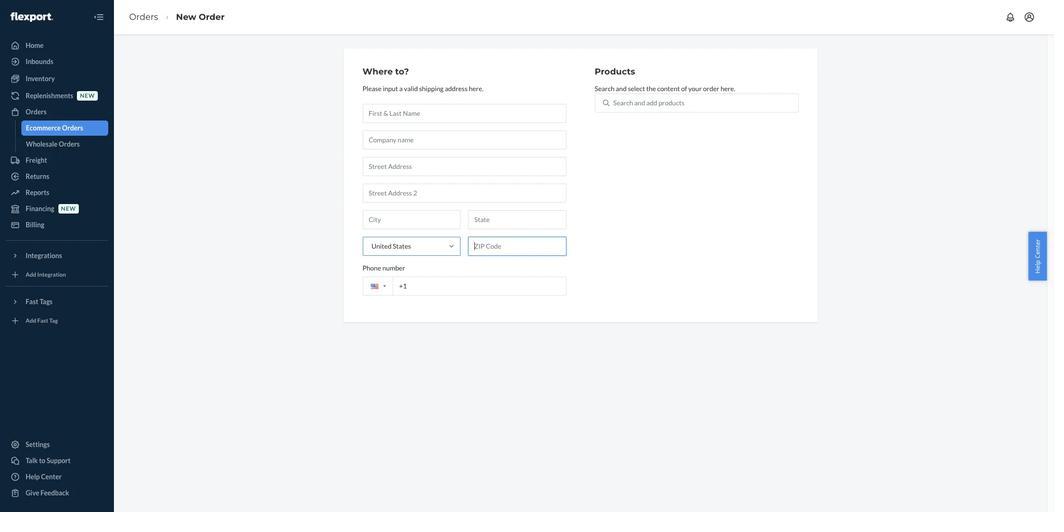 Task type: describe. For each thing, give the bounding box(es) containing it.
please input a valid shipping address here.
[[363, 84, 484, 93]]

fast tags
[[26, 298, 53, 306]]

freight
[[26, 156, 47, 164]]

support
[[47, 457, 71, 465]]

talk to support button
[[6, 454, 108, 469]]

integrations button
[[6, 248, 108, 264]]

a
[[399, 84, 403, 93]]

add fast tag
[[26, 318, 58, 325]]

wholesale
[[26, 140, 58, 148]]

add fast tag link
[[6, 314, 108, 329]]

financing
[[26, 205, 54, 213]]

please
[[363, 84, 382, 93]]

give feedback button
[[6, 486, 108, 501]]

settings link
[[6, 438, 108, 453]]

orders down 'ecommerce orders' link
[[59, 140, 80, 148]]

settings
[[26, 441, 50, 449]]

search image
[[603, 100, 610, 106]]

your
[[689, 84, 702, 93]]

reports
[[26, 189, 49, 197]]

new order link
[[176, 12, 225, 22]]

united states
[[372, 242, 411, 250]]

0 vertical spatial orders link
[[129, 12, 158, 22]]

products
[[659, 99, 685, 107]]

help center inside "button"
[[1034, 239, 1042, 274]]

2 here. from the left
[[721, 84, 736, 93]]

new for replenishments
[[80, 92, 95, 99]]

add for add fast tag
[[26, 318, 36, 325]]

orders inside breadcrumbs navigation
[[129, 12, 158, 22]]

returns link
[[6, 169, 108, 184]]

ecommerce orders
[[26, 124, 83, 132]]

new
[[176, 12, 196, 22]]

integration
[[37, 271, 66, 279]]

replenishments
[[26, 92, 73, 100]]

1 here. from the left
[[469, 84, 484, 93]]

help inside help center link
[[26, 473, 40, 481]]

integrations
[[26, 252, 62, 260]]

search for search and select the content of your order here.
[[595, 84, 615, 93]]

talk to support
[[26, 457, 71, 465]]

phone number
[[363, 264, 405, 272]]

and for add
[[635, 99, 645, 107]]

help center button
[[1029, 232, 1047, 281]]

valid
[[404, 84, 418, 93]]

give
[[26, 489, 39, 497]]

input
[[383, 84, 398, 93]]

add
[[647, 99, 658, 107]]

1 vertical spatial fast
[[37, 318, 48, 325]]

search and add products
[[614, 99, 685, 107]]

fast tags button
[[6, 295, 108, 310]]

ecommerce orders link
[[21, 121, 108, 136]]

content
[[658, 84, 680, 93]]

search and select the content of your order here.
[[595, 84, 736, 93]]

where to?
[[363, 67, 409, 77]]

0 horizontal spatial help center
[[26, 473, 62, 481]]

number
[[383, 264, 405, 272]]

new for financing
[[61, 205, 76, 213]]

flexport logo image
[[10, 12, 53, 22]]

close navigation image
[[93, 11, 105, 23]]

wholesale orders
[[26, 140, 80, 148]]

freight link
[[6, 153, 108, 168]]

First & Last Name text field
[[363, 104, 566, 123]]

tags
[[40, 298, 53, 306]]

help inside "button"
[[1034, 260, 1042, 274]]

Street Address text field
[[363, 157, 566, 176]]

home
[[26, 41, 44, 49]]

reports link
[[6, 185, 108, 200]]

select
[[628, 84, 645, 93]]



Task type: locate. For each thing, give the bounding box(es) containing it.
where
[[363, 67, 393, 77]]

search for search and add products
[[614, 99, 633, 107]]

shipping
[[419, 84, 444, 93]]

fast
[[26, 298, 38, 306], [37, 318, 48, 325]]

1 vertical spatial and
[[635, 99, 645, 107]]

1 horizontal spatial orders link
[[129, 12, 158, 22]]

0 vertical spatial fast
[[26, 298, 38, 306]]

0 horizontal spatial center
[[41, 473, 62, 481]]

0 vertical spatial search
[[595, 84, 615, 93]]

to?
[[395, 67, 409, 77]]

open notifications image
[[1005, 11, 1017, 23]]

billing
[[26, 221, 44, 229]]

tag
[[49, 318, 58, 325]]

0 vertical spatial center
[[1034, 239, 1042, 258]]

1 horizontal spatial new
[[80, 92, 95, 99]]

1 horizontal spatial and
[[635, 99, 645, 107]]

1 add from the top
[[26, 271, 36, 279]]

here. right address
[[469, 84, 484, 93]]

give feedback
[[26, 489, 69, 497]]

add integration
[[26, 271, 66, 279]]

0 vertical spatial new
[[80, 92, 95, 99]]

and
[[616, 84, 627, 93], [635, 99, 645, 107]]

new down reports link
[[61, 205, 76, 213]]

the
[[647, 84, 656, 93]]

1 vertical spatial help center
[[26, 473, 62, 481]]

1 horizontal spatial help
[[1034, 260, 1042, 274]]

address
[[445, 84, 468, 93]]

help center
[[1034, 239, 1042, 274], [26, 473, 62, 481]]

Street Address 2 text field
[[363, 184, 566, 203]]

orders
[[129, 12, 158, 22], [26, 108, 47, 116], [62, 124, 83, 132], [59, 140, 80, 148]]

order
[[199, 12, 225, 22]]

0 horizontal spatial and
[[616, 84, 627, 93]]

search
[[595, 84, 615, 93], [614, 99, 633, 107]]

ZIP Code text field
[[468, 237, 566, 256]]

of
[[681, 84, 687, 93]]

united
[[372, 242, 392, 250]]

0 horizontal spatial new
[[61, 205, 76, 213]]

new
[[80, 92, 95, 99], [61, 205, 76, 213]]

fast inside dropdown button
[[26, 298, 38, 306]]

help center link
[[6, 470, 108, 485]]

orders up ecommerce
[[26, 108, 47, 116]]

add integration link
[[6, 267, 108, 283]]

orders link up ecommerce orders
[[6, 105, 108, 120]]

0 vertical spatial help center
[[1034, 239, 1042, 274]]

center
[[1034, 239, 1042, 258], [41, 473, 62, 481]]

search right search icon
[[614, 99, 633, 107]]

1 vertical spatial search
[[614, 99, 633, 107]]

products
[[595, 67, 636, 77]]

0 vertical spatial and
[[616, 84, 627, 93]]

fast left tag
[[37, 318, 48, 325]]

0 horizontal spatial orders link
[[6, 105, 108, 120]]

2 add from the top
[[26, 318, 36, 325]]

to
[[39, 457, 45, 465]]

add
[[26, 271, 36, 279], [26, 318, 36, 325]]

0 vertical spatial add
[[26, 271, 36, 279]]

City text field
[[363, 210, 461, 229]]

center inside "button"
[[1034, 239, 1042, 258]]

open account menu image
[[1024, 11, 1036, 23]]

new down "inventory" link
[[80, 92, 95, 99]]

add for add integration
[[26, 271, 36, 279]]

add left integration
[[26, 271, 36, 279]]

orders link
[[129, 12, 158, 22], [6, 105, 108, 120]]

home link
[[6, 38, 108, 53]]

add down fast tags
[[26, 318, 36, 325]]

phone
[[363, 264, 381, 272]]

1 horizontal spatial help center
[[1034, 239, 1042, 274]]

new order
[[176, 12, 225, 22]]

order
[[703, 84, 720, 93]]

and left add
[[635, 99, 645, 107]]

fast left tags
[[26, 298, 38, 306]]

Company name text field
[[363, 131, 566, 150]]

help
[[1034, 260, 1042, 274], [26, 473, 40, 481]]

here.
[[469, 84, 484, 93], [721, 84, 736, 93]]

talk
[[26, 457, 38, 465]]

0 horizontal spatial help
[[26, 473, 40, 481]]

inbounds link
[[6, 54, 108, 69]]

feedback
[[41, 489, 69, 497]]

states
[[393, 242, 411, 250]]

breadcrumbs navigation
[[122, 3, 232, 31]]

and left select
[[616, 84, 627, 93]]

wholesale orders link
[[21, 137, 108, 152]]

search up search icon
[[595, 84, 615, 93]]

inbounds
[[26, 57, 53, 66]]

1 vertical spatial orders link
[[6, 105, 108, 120]]

billing link
[[6, 218, 108, 233]]

orders up wholesale orders link
[[62, 124, 83, 132]]

1 vertical spatial add
[[26, 318, 36, 325]]

1 vertical spatial center
[[41, 473, 62, 481]]

State text field
[[468, 210, 566, 229]]

1 vertical spatial new
[[61, 205, 76, 213]]

inventory
[[26, 75, 55, 83]]

orders left new on the top left
[[129, 12, 158, 22]]

1 horizontal spatial here.
[[721, 84, 736, 93]]

1 horizontal spatial center
[[1034, 239, 1042, 258]]

orders link left new on the top left
[[129, 12, 158, 22]]

united states: + 1 image
[[383, 286, 386, 288]]

0 vertical spatial help
[[1034, 260, 1042, 274]]

0 horizontal spatial here.
[[469, 84, 484, 93]]

1 (702) 123-4567 telephone field
[[363, 277, 566, 296]]

ecommerce
[[26, 124, 61, 132]]

inventory link
[[6, 71, 108, 86]]

and for select
[[616, 84, 627, 93]]

returns
[[26, 172, 49, 181]]

1 vertical spatial help
[[26, 473, 40, 481]]

here. right order
[[721, 84, 736, 93]]



Task type: vqa. For each thing, say whether or not it's contained in the screenshot.
SKU
no



